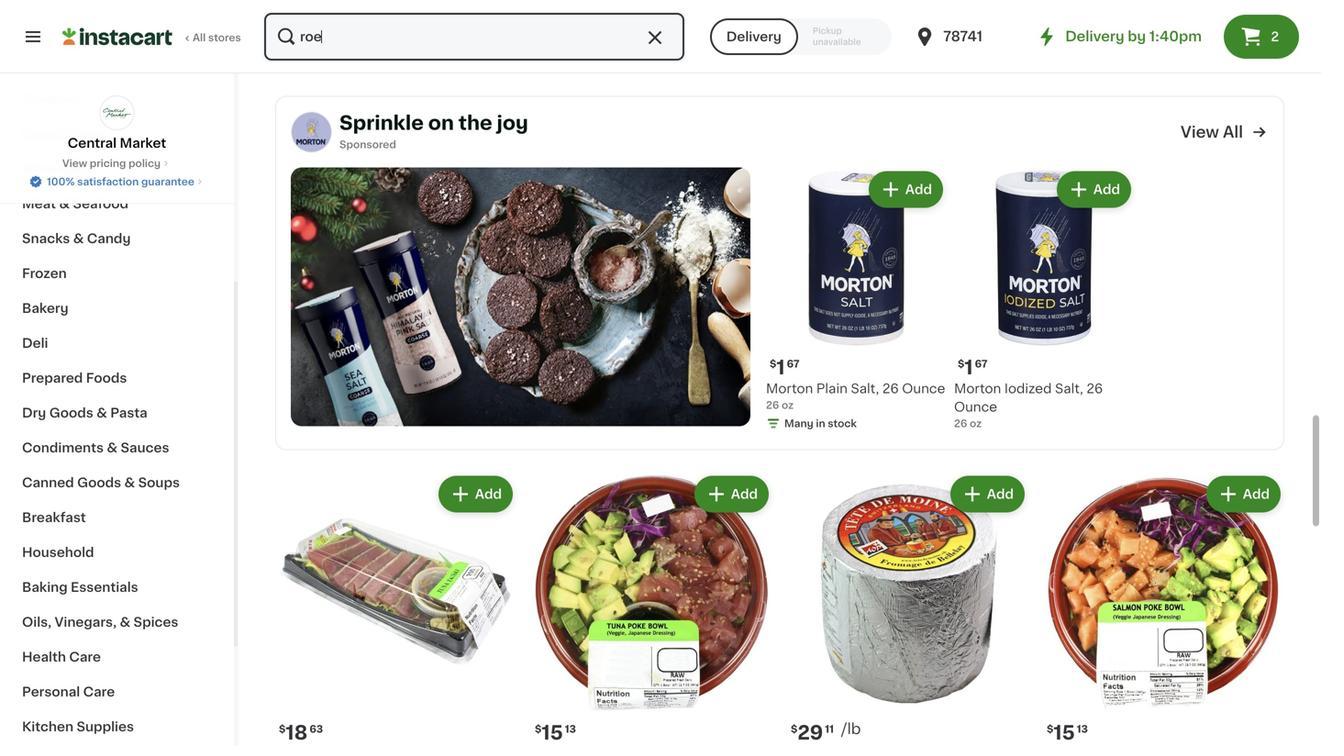 Task type: describe. For each thing, give the bounding box(es) containing it.
vinegars,
[[55, 616, 117, 629]]

by
[[1128, 30, 1147, 43]]

$ inside $ 12 22
[[279, 2, 286, 12]]

view for view all
[[1181, 124, 1220, 140]]

pasta
[[110, 407, 147, 420]]

$ 21 54
[[535, 1, 579, 20]]

1 for morton iodized salt, 26 ounce
[[965, 358, 974, 377]]

78741 button
[[914, 11, 1025, 62]]

product group containing 29
[[788, 472, 1029, 746]]

produce
[[22, 93, 78, 106]]

spices
[[134, 616, 179, 629]]

canned goods & soups link
[[11, 465, 223, 500]]

dry
[[22, 407, 46, 420]]

kitchen supplies link
[[11, 710, 223, 744]]

pricing
[[90, 158, 126, 168]]

meat & seafood link
[[11, 186, 223, 221]]

froman
[[549, 25, 597, 38]]

kitchen
[[22, 721, 73, 733]]

snacks
[[22, 232, 70, 245]]

$ 18 63
[[279, 723, 323, 743]]

son
[[614, 25, 639, 38]]

0 horizontal spatial 18
[[286, 723, 308, 743]]

& inside dry goods & pasta "link"
[[97, 407, 107, 420]]

care for personal care
[[83, 686, 115, 699]]

sushi inside 18 yummi sushi tuna and salmon sashimi
[[835, 25, 870, 38]]

1 $ 15 13 from the left
[[535, 723, 576, 743]]

care for health care
[[69, 651, 101, 664]]

dry goods & pasta
[[22, 407, 147, 420]]

goods for dry
[[49, 407, 93, 420]]

sashimi inside yummi sushi sashimi (salmon) 7.4 oz
[[1130, 25, 1180, 38]]

$29.11 per pound element
[[788, 721, 1029, 745]]

anchovies,
[[440, 25, 510, 38]]

vinegar
[[290, 44, 339, 56]]

eggs
[[75, 128, 108, 140]]

white
[[399, 25, 437, 38]]

sauces
[[121, 442, 169, 454]]

salmon
[[937, 25, 985, 38]]

oz inside yummi sushi sashimi (salmon) 7.4 oz
[[1061, 43, 1073, 53]]

100%
[[47, 177, 75, 187]]

deli
[[22, 337, 48, 350]]

& inside dairy & eggs link
[[61, 128, 72, 140]]

2 $ 15 13 from the left
[[1047, 723, 1089, 743]]

& inside canned goods & soups link
[[124, 476, 135, 489]]

29
[[798, 723, 824, 743]]

central market
[[68, 137, 166, 150]]

delivery by 1:40pm
[[1066, 30, 1203, 43]]

essentials
[[71, 581, 138, 594]]

18 inside 18 yummi sushi tuna and salmon sashimi
[[798, 1, 820, 20]]

goods for canned
[[77, 476, 121, 489]]

yummi inside 18 yummi sushi tuna and salmon sashimi
[[788, 25, 832, 38]]

beverages link
[[11, 151, 223, 186]]

meat
[[22, 197, 56, 210]]

all stores link
[[62, 11, 242, 62]]

baking
[[22, 581, 68, 594]]

supplies
[[77, 721, 134, 733]]

breakfast
[[22, 511, 86, 524]]

stores
[[208, 33, 241, 43]]

prepared foods
[[22, 372, 127, 385]]

product group containing 18
[[275, 472, 517, 746]]

in inside matiz boquerones, white anchovies, in vinegar & oil 4.25 oz
[[275, 44, 287, 56]]

plain
[[817, 382, 848, 395]]

sushi inside yummi sushi sashimi (salmon) 7.4 oz
[[1091, 25, 1126, 38]]

deli link
[[11, 326, 223, 361]]

iodized
[[1005, 382, 1052, 395]]

gravadlox
[[532, 44, 596, 56]]

spo
[[340, 140, 360, 150]]

$ inside $ 18 63
[[279, 724, 286, 734]]

& inside meat & seafood link
[[59, 197, 70, 210]]

all stores
[[193, 33, 241, 43]]

2
[[1272, 30, 1280, 43]]

traditional
[[642, 25, 709, 38]]

& inside oils, vinegars, & spices link
[[120, 616, 130, 629]]

morton plain salt, 26 ounce 26 oz
[[767, 382, 946, 410]]

bakery
[[22, 302, 68, 315]]

ounce for plain
[[903, 382, 946, 395]]

1 for morton plain salt, 26 ounce
[[777, 358, 785, 377]]

morton salt. sprinkle on the joy. image
[[291, 167, 751, 426]]

personal
[[22, 686, 80, 699]]

2 13 from the left
[[1077, 724, 1089, 734]]

oz inside matiz boquerones, white anchovies, in vinegar & oil 4.25 oz
[[301, 61, 313, 72]]

beverages
[[22, 162, 92, 175]]

household
[[22, 546, 94, 559]]

oz inside morton plain salt, 26 ounce 26 oz
[[782, 400, 794, 410]]

4
[[532, 61, 539, 72]]

2 15 from the left
[[1054, 723, 1076, 743]]

and
[[908, 25, 934, 38]]

yummi sushi sashimi (salmon) 7.4 oz
[[1044, 25, 1240, 53]]

frozen link
[[11, 256, 223, 291]]

delivery for delivery
[[727, 30, 782, 43]]

morton for iodized
[[955, 382, 1002, 395]]

oils, vinegars, & spices link
[[11, 605, 223, 640]]

view for view pricing policy
[[62, 158, 87, 168]]

dairy & eggs link
[[11, 117, 223, 151]]

63
[[310, 724, 323, 734]]

baking essentials link
[[11, 570, 223, 605]]

matiz boquerones, white anchovies, in vinegar & oil 4.25 oz
[[275, 25, 510, 72]]

condiments & sauces link
[[11, 431, 223, 465]]

the
[[459, 114, 493, 133]]

delivery by 1:40pm link
[[1037, 26, 1203, 48]]

view pricing policy link
[[62, 156, 172, 171]]

central market link
[[68, 95, 166, 152]]

2 button
[[1225, 15, 1300, 59]]

$ inside $ 21 54
[[535, 2, 542, 12]]

personal care link
[[11, 675, 223, 710]]

nsored
[[360, 140, 396, 150]]



Task type: vqa. For each thing, say whether or not it's contained in the screenshot.
the Leafy Greens link
no



Task type: locate. For each thing, give the bounding box(es) containing it.
snacks & candy link
[[11, 221, 223, 256]]

1 horizontal spatial morton
[[955, 382, 1002, 395]]

& inside condiments & sauces link
[[107, 442, 118, 454]]

1 horizontal spatial $ 15 13
[[1047, 723, 1089, 743]]

breakfast link
[[11, 500, 223, 535]]

(salmon)
[[1183, 25, 1240, 38]]

0 vertical spatial ounce
[[903, 382, 946, 395]]

15
[[542, 723, 563, 743], [1054, 723, 1076, 743]]

service type group
[[710, 18, 892, 55]]

health
[[22, 651, 66, 664]]

& down 100%
[[59, 197, 70, 210]]

& left candy
[[73, 232, 84, 245]]

1 horizontal spatial 15
[[1054, 723, 1076, 743]]

many in stock
[[785, 419, 857, 429]]

& left son
[[600, 25, 611, 38]]

$ inside '$ 29 11 /lb'
[[791, 724, 798, 734]]

household link
[[11, 535, 223, 570]]

2 yummi from the left
[[1044, 25, 1088, 38]]

& left soups
[[124, 476, 135, 489]]

26
[[883, 382, 899, 395], [1087, 382, 1104, 395], [767, 400, 780, 410], [955, 419, 968, 429]]

2 67 from the left
[[975, 359, 988, 369]]

&
[[600, 25, 611, 38], [342, 44, 353, 56], [61, 128, 72, 140], [59, 197, 70, 210], [73, 232, 84, 245], [97, 407, 107, 420], [107, 442, 118, 454], [124, 476, 135, 489], [120, 616, 130, 629]]

1 13 from the left
[[565, 724, 576, 734]]

0 horizontal spatial salt,
[[851, 382, 880, 395]]

oils, vinegars, & spices
[[22, 616, 179, 629]]

1 15 from the left
[[542, 723, 563, 743]]

None search field
[[263, 11, 686, 62]]

morton iodized salt, 26 ounce 26 oz
[[955, 382, 1104, 429]]

dry goods & pasta link
[[11, 396, 223, 431]]

0 horizontal spatial sushi
[[835, 25, 870, 38]]

sashimi inside 18 yummi sushi tuna and salmon sashimi
[[788, 44, 838, 56]]

$ 1 67 for morton iodized salt, 26 ounce
[[958, 358, 988, 377]]

67 for morton iodized salt, 26 ounce
[[975, 359, 988, 369]]

2 $ 1 67 from the left
[[958, 358, 988, 377]]

0 horizontal spatial $ 1 67
[[770, 358, 800, 377]]

1 horizontal spatial delivery
[[1066, 30, 1125, 43]]

oz inside h. froman & son traditional gravadlox 4 oz
[[541, 61, 553, 72]]

2 morton from the left
[[955, 382, 1002, 395]]

0 horizontal spatial 1
[[777, 358, 785, 377]]

in up 4.25
[[275, 44, 287, 56]]

1 horizontal spatial in
[[816, 419, 826, 429]]

joy
[[497, 114, 529, 133]]

1 morton from the left
[[767, 382, 814, 395]]

morton up the many
[[767, 382, 814, 395]]

salt, for plain
[[851, 382, 880, 395]]

many
[[785, 419, 814, 429]]

0 vertical spatial sashimi
[[1130, 25, 1180, 38]]

1 67 from the left
[[787, 359, 800, 369]]

sprinkle on the joy spo nsored
[[340, 114, 529, 150]]

candy
[[87, 232, 131, 245]]

canned
[[22, 476, 74, 489]]

$ 1 67 up the many
[[770, 358, 800, 377]]

instacart logo image
[[62, 26, 173, 48]]

2 sushi from the left
[[1091, 25, 1126, 38]]

/lb
[[842, 722, 861, 737]]

sprinkle
[[340, 114, 424, 133]]

morton
[[767, 382, 814, 395], [955, 382, 1002, 395]]

condiments & sauces
[[22, 442, 169, 454]]

67 up the many
[[787, 359, 800, 369]]

in left stock
[[816, 419, 826, 429]]

yummi left tuna
[[788, 25, 832, 38]]

bakery link
[[11, 291, 223, 326]]

1 horizontal spatial all
[[1224, 124, 1244, 140]]

& inside snacks & candy link
[[73, 232, 84, 245]]

salt, right "iodized"
[[1056, 382, 1084, 395]]

0 vertical spatial in
[[275, 44, 287, 56]]

0 horizontal spatial view
[[62, 158, 87, 168]]

1 horizontal spatial 67
[[975, 359, 988, 369]]

1 vertical spatial sashimi
[[788, 44, 838, 56]]

1 vertical spatial goods
[[77, 476, 121, 489]]

yummi
[[788, 25, 832, 38], [1044, 25, 1088, 38]]

1 vertical spatial 18
[[286, 723, 308, 743]]

$ 1 67 for morton plain salt, 26 ounce
[[770, 358, 800, 377]]

baking essentials
[[22, 581, 138, 594]]

& left sauces
[[107, 442, 118, 454]]

salt, for iodized
[[1056, 382, 1084, 395]]

delivery button
[[710, 18, 799, 55]]

morton for plain
[[767, 382, 814, 395]]

0 horizontal spatial ounce
[[903, 382, 946, 395]]

market
[[120, 137, 166, 150]]

1 horizontal spatial salt,
[[1056, 382, 1084, 395]]

goods inside "link"
[[49, 407, 93, 420]]

ounce inside morton plain salt, 26 ounce 26 oz
[[903, 382, 946, 395]]

& inside matiz boquerones, white anchovies, in vinegar & oil 4.25 oz
[[342, 44, 353, 56]]

delivery
[[1066, 30, 1125, 43], [727, 30, 782, 43]]

2 1 from the left
[[965, 358, 974, 377]]

0 horizontal spatial yummi
[[788, 25, 832, 38]]

1 horizontal spatial 13
[[1077, 724, 1089, 734]]

1:40pm
[[1150, 30, 1203, 43]]

0 horizontal spatial all
[[193, 33, 206, 43]]

yummi up 7.4
[[1044, 25, 1088, 38]]

stock
[[828, 419, 857, 429]]

sushi left by
[[1091, 25, 1126, 38]]

1 salt, from the left
[[851, 382, 880, 395]]

1 horizontal spatial view
[[1181, 124, 1220, 140]]

dairy
[[22, 128, 58, 140]]

1 yummi from the left
[[788, 25, 832, 38]]

0 horizontal spatial 67
[[787, 359, 800, 369]]

1 vertical spatial ounce
[[955, 401, 998, 413]]

central
[[68, 137, 117, 150]]

0 vertical spatial care
[[69, 651, 101, 664]]

1 vertical spatial in
[[816, 419, 826, 429]]

prepared
[[22, 372, 83, 385]]

on
[[428, 114, 454, 133]]

in
[[275, 44, 287, 56], [816, 419, 826, 429]]

& inside h. froman & son traditional gravadlox 4 oz
[[600, 25, 611, 38]]

morton inside morton iodized salt, 26 ounce 26 oz
[[955, 382, 1002, 395]]

delivery left by
[[1066, 30, 1125, 43]]

ounce
[[903, 382, 946, 395], [955, 401, 998, 413]]

delivery inside button
[[727, 30, 782, 43]]

$ 29 11 /lb
[[791, 722, 861, 743]]

0 horizontal spatial sashimi
[[788, 44, 838, 56]]

goods down condiments & sauces
[[77, 476, 121, 489]]

$ 1 67 up morton iodized salt, 26 ounce 26 oz
[[958, 358, 988, 377]]

Search field
[[264, 13, 685, 61]]

yummi inside yummi sushi sashimi (salmon) 7.4 oz
[[1044, 25, 1088, 38]]

seafood
[[73, 197, 129, 210]]

1 up morton iodized salt, 26 ounce 26 oz
[[965, 358, 974, 377]]

& left the spices
[[120, 616, 130, 629]]

1 horizontal spatial sushi
[[1091, 25, 1126, 38]]

morton inside morton plain salt, 26 ounce 26 oz
[[767, 382, 814, 395]]

1 vertical spatial care
[[83, 686, 115, 699]]

100% satisfaction guarantee button
[[29, 171, 206, 189]]

0 horizontal spatial morton
[[767, 382, 814, 395]]

oil
[[356, 44, 374, 56]]

sashimi
[[1130, 25, 1180, 38], [788, 44, 838, 56]]

soups
[[138, 476, 180, 489]]

view
[[1181, 124, 1220, 140], [62, 158, 87, 168]]

goods down prepared foods
[[49, 407, 93, 420]]

1 1 from the left
[[777, 358, 785, 377]]

canned goods & soups
[[22, 476, 180, 489]]

1 horizontal spatial 1
[[965, 358, 974, 377]]

salt, inside morton plain salt, 26 ounce 26 oz
[[851, 382, 880, 395]]

dairy & eggs
[[22, 128, 108, 140]]

2 salt, from the left
[[1056, 382, 1084, 395]]

condiments
[[22, 442, 104, 454]]

1 sushi from the left
[[835, 25, 870, 38]]

1 horizontal spatial $ 1 67
[[958, 358, 988, 377]]

kitchen supplies
[[22, 721, 134, 733]]

& left "pasta"
[[97, 407, 107, 420]]

sushi left tuna
[[835, 25, 870, 38]]

7.4
[[1044, 43, 1059, 53]]

0 vertical spatial goods
[[49, 407, 93, 420]]

$ 15 13
[[535, 723, 576, 743], [1047, 723, 1089, 743]]

1 vertical spatial all
[[1224, 124, 1244, 140]]

oils,
[[22, 616, 52, 629]]

1 $ 1 67 from the left
[[770, 358, 800, 377]]

care down vinegars,
[[69, 651, 101, 664]]

morton salt. image
[[291, 111, 332, 153]]

oz inside morton iodized salt, 26 ounce 26 oz
[[970, 419, 982, 429]]

0 horizontal spatial 13
[[565, 724, 576, 734]]

ounce inside morton iodized salt, 26 ounce 26 oz
[[955, 401, 998, 413]]

0 vertical spatial 18
[[798, 1, 820, 20]]

central market logo image
[[100, 95, 134, 130]]

snacks & candy
[[22, 232, 131, 245]]

care up supplies
[[83, 686, 115, 699]]

delivery for delivery by 1:40pm
[[1066, 30, 1125, 43]]

care
[[69, 651, 101, 664], [83, 686, 115, 699]]

1 vertical spatial view
[[62, 158, 87, 168]]

health care link
[[11, 640, 223, 675]]

1 horizontal spatial 18
[[798, 1, 820, 20]]

product group
[[767, 167, 947, 435], [955, 167, 1136, 431], [275, 472, 517, 746], [532, 472, 773, 746], [788, 472, 1029, 746], [1044, 472, 1285, 746]]

tuna
[[873, 25, 905, 38]]

prepared foods link
[[11, 361, 223, 396]]

1 horizontal spatial yummi
[[1044, 25, 1088, 38]]

boquerones,
[[314, 25, 396, 38]]

salt, inside morton iodized salt, 26 ounce 26 oz
[[1056, 382, 1084, 395]]

18 yummi sushi tuna and salmon sashimi
[[788, 1, 985, 56]]

0 horizontal spatial in
[[275, 44, 287, 56]]

delivery right the traditional
[[727, 30, 782, 43]]

morton left "iodized"
[[955, 382, 1002, 395]]

produce link
[[11, 82, 223, 117]]

1 horizontal spatial ounce
[[955, 401, 998, 413]]

1 horizontal spatial sashimi
[[1130, 25, 1180, 38]]

0 vertical spatial all
[[193, 33, 206, 43]]

salt, right plain
[[851, 382, 880, 395]]

& left oil
[[342, 44, 353, 56]]

foods
[[86, 372, 127, 385]]

0 vertical spatial view
[[1181, 124, 1220, 140]]

0 horizontal spatial $ 15 13
[[535, 723, 576, 743]]

54
[[565, 2, 579, 12]]

guarantee
[[141, 177, 195, 187]]

12
[[286, 1, 307, 20]]

1 up the many
[[777, 358, 785, 377]]

0 horizontal spatial delivery
[[727, 30, 782, 43]]

ounce for iodized
[[955, 401, 998, 413]]

11
[[826, 724, 834, 734]]

& left eggs
[[61, 128, 72, 140]]

67 up morton iodized salt, 26 ounce 26 oz
[[975, 359, 988, 369]]

0 horizontal spatial 15
[[542, 723, 563, 743]]

health care
[[22, 651, 101, 664]]

h.
[[532, 25, 545, 38]]

67 for morton plain salt, 26 ounce
[[787, 359, 800, 369]]



